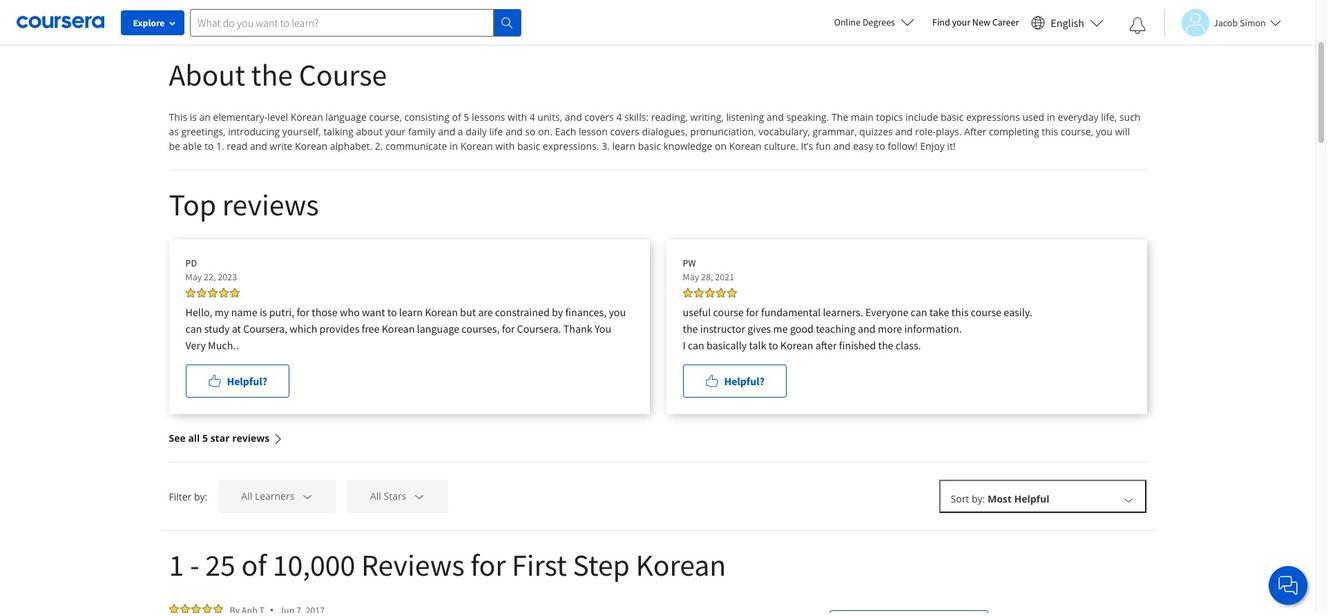 Task type: locate. For each thing, give the bounding box(es) containing it.
basic down dialogues,
[[638, 140, 661, 153]]

0 horizontal spatial learn
[[399, 305, 423, 319]]

filled star image
[[169, 8, 179, 17], [191, 8, 201, 17], [185, 288, 195, 298], [197, 288, 206, 298], [208, 288, 217, 298], [230, 288, 239, 298], [683, 288, 692, 298], [705, 288, 715, 298], [716, 288, 726, 298], [727, 288, 737, 298], [169, 604, 179, 613], [180, 604, 190, 613], [191, 604, 201, 613]]

1 horizontal spatial the
[[683, 322, 698, 336]]

1 helpful? from the left
[[227, 374, 267, 388]]

0 horizontal spatial 4
[[530, 111, 535, 124]]

0 vertical spatial the
[[251, 56, 293, 94]]

this down used
[[1042, 125, 1058, 138]]

in down the a
[[450, 140, 458, 153]]

is
[[190, 111, 197, 124], [260, 305, 267, 319]]

is left an
[[190, 111, 197, 124]]

you up you
[[609, 305, 626, 319]]

may down pw at the top of the page
[[683, 271, 699, 283]]

0 horizontal spatial all
[[241, 490, 252, 503]]

10,000
[[273, 546, 355, 584]]

1 horizontal spatial may
[[683, 271, 699, 283]]

0 horizontal spatial this
[[952, 305, 969, 319]]

0 vertical spatial can
[[911, 305, 927, 319]]

find your new career
[[932, 16, 1019, 28]]

reviews right star
[[232, 432, 270, 445]]

course up instructor
[[713, 305, 744, 319]]

and inside useful course for fundamental learners. everyone can take this course easily. the instructor gives me good teaching and more information. i can basically talk to korean after finished the class.
[[858, 322, 876, 336]]

able
[[183, 140, 202, 153]]

which
[[290, 322, 317, 336]]

all left the learners
[[241, 490, 252, 503]]

2 may from the left
[[683, 271, 699, 283]]

star
[[210, 432, 230, 445]]

0 horizontal spatial by:
[[194, 490, 207, 503]]

2 helpful? from the left
[[724, 374, 765, 388]]

4
[[530, 111, 535, 124], [616, 111, 622, 124]]

5 up daily
[[464, 111, 469, 124]]

2 horizontal spatial the
[[878, 338, 894, 352]]

filter
[[169, 490, 192, 503]]

with down "life"
[[495, 140, 515, 153]]

0 horizontal spatial chevron down image
[[301, 491, 314, 503]]

quizzes
[[860, 125, 893, 138]]

you down life,
[[1096, 125, 1113, 138]]

jacob simon
[[1214, 16, 1266, 29]]

with
[[508, 111, 527, 124], [495, 140, 515, 153]]

1 vertical spatial reviews
[[232, 432, 270, 445]]

0 vertical spatial covers
[[585, 111, 614, 124]]

simon
[[1240, 16, 1266, 29]]

by: for filter
[[194, 490, 207, 503]]

course, down 'everyday'
[[1061, 125, 1094, 138]]

the down 'more'
[[878, 338, 894, 352]]

show notifications image
[[1129, 17, 1146, 34]]

can left take
[[911, 305, 927, 319]]

of right 25
[[241, 546, 267, 584]]

0 horizontal spatial of
[[241, 546, 267, 584]]

0 horizontal spatial 5
[[202, 432, 208, 445]]

1 vertical spatial in
[[450, 140, 458, 153]]

1 horizontal spatial your
[[952, 16, 971, 28]]

of up the a
[[452, 111, 461, 124]]

1 vertical spatial of
[[241, 546, 267, 584]]

to down quizzes
[[876, 140, 885, 153]]

0 horizontal spatial course,
[[369, 111, 402, 124]]

learners
[[255, 490, 295, 503]]

covers up lesson
[[585, 111, 614, 124]]

1 horizontal spatial in
[[1047, 111, 1055, 124]]

1 vertical spatial can
[[185, 322, 202, 336]]

1 may from the left
[[185, 271, 202, 283]]

course left easily.
[[971, 305, 1002, 319]]

chevron down image inside all stars button
[[413, 491, 425, 503]]

may inside pd may 22, 2023
[[185, 271, 202, 283]]

see all 5 star reviews
[[169, 432, 270, 445]]

by: right filter
[[194, 490, 207, 503]]

1 horizontal spatial by:
[[972, 493, 985, 506]]

include
[[906, 111, 938, 124]]

language left courses, in the bottom of the page
[[417, 322, 459, 336]]

all for all learners
[[241, 490, 252, 503]]

basic
[[941, 111, 964, 124], [517, 140, 540, 153], [638, 140, 661, 153]]

helpful? down much..
[[227, 374, 267, 388]]

2 chevron down image from the left
[[413, 491, 425, 503]]

0 vertical spatial you
[[1096, 125, 1113, 138]]

0 horizontal spatial can
[[185, 322, 202, 336]]

may inside pw may 28, 2021
[[683, 271, 699, 283]]

name
[[231, 305, 257, 319]]

your inside this is an elementary-level korean language course, consisting of 5 lessons with 4 units, and covers 4 skills: reading, writing, listening and speaking. the main topics include basic expressions used in everyday life, such as greetings, introducing yourself, talking about your family and a daily life and so on. each lesson covers dialogues, pronunciation, vocabulary, grammar, quizzes and role-plays.   after completing this course, you will be able to 1. read and write korean alphabet. 2. communicate in korean with basic expressions. 3. learn basic knowledge on korean culture.  it's fun and easy to follow! enjoy it!
[[385, 125, 406, 138]]

0 vertical spatial is
[[190, 111, 197, 124]]

1 vertical spatial learn
[[399, 305, 423, 319]]

coursera image
[[17, 11, 104, 33]]

1 horizontal spatial you
[[1096, 125, 1113, 138]]

5 inside this is an elementary-level korean language course, consisting of 5 lessons with 4 units, and covers 4 skills: reading, writing, listening and speaking. the main topics include basic expressions used in everyday life, such as greetings, introducing yourself, talking about your family and a daily life and so on. each lesson covers dialogues, pronunciation, vocabulary, grammar, quizzes and role-plays.   after completing this course, you will be able to 1. read and write korean alphabet. 2. communicate in korean with basic expressions. 3. learn basic knowledge on korean culture.  it's fun and easy to follow! enjoy it!
[[464, 111, 469, 124]]

0 horizontal spatial may
[[185, 271, 202, 283]]

about the course
[[169, 56, 387, 94]]

with up so
[[508, 111, 527, 124]]

1 horizontal spatial language
[[417, 322, 459, 336]]

1 vertical spatial you
[[609, 305, 626, 319]]

helpful?
[[227, 374, 267, 388], [724, 374, 765, 388]]

a
[[458, 125, 463, 138]]

to right want
[[387, 305, 397, 319]]

chevron down image inside all learners button
[[301, 491, 314, 503]]

0 vertical spatial this
[[1042, 125, 1058, 138]]

helpful? button down basically
[[683, 365, 787, 398]]

0 horizontal spatial course
[[713, 305, 744, 319]]

reviews
[[361, 546, 465, 584]]

1 horizontal spatial this
[[1042, 125, 1058, 138]]

1 horizontal spatial helpful?
[[724, 374, 765, 388]]

1 horizontal spatial 5
[[464, 111, 469, 124]]

see
[[169, 432, 186, 445]]

may for pd
[[185, 271, 202, 283]]

and down the grammar,
[[834, 140, 851, 153]]

the up the i
[[683, 322, 698, 336]]

to inside useful course for fundamental learners. everyone can take this course easily. the instructor gives me good teaching and more information. i can basically talk to korean after finished the class.
[[769, 338, 778, 352]]

1 horizontal spatial learn
[[612, 140, 636, 153]]

1 vertical spatial your
[[385, 125, 406, 138]]

4 left skills:
[[616, 111, 622, 124]]

5
[[464, 111, 469, 124], [202, 432, 208, 445]]

1 horizontal spatial 4
[[616, 111, 622, 124]]

explore button
[[121, 10, 184, 35]]

of
[[452, 111, 461, 124], [241, 546, 267, 584]]

yourself,
[[282, 125, 321, 138]]

greetings,
[[181, 125, 226, 138]]

my
[[215, 305, 229, 319]]

1 vertical spatial language
[[417, 322, 459, 336]]

1 course from the left
[[713, 305, 744, 319]]

1 vertical spatial 5
[[202, 432, 208, 445]]

1 horizontal spatial is
[[260, 305, 267, 319]]

all learners
[[241, 490, 295, 503]]

and down 'introducing' at the top left of the page
[[250, 140, 267, 153]]

0 horizontal spatial you
[[609, 305, 626, 319]]

learners.
[[823, 305, 863, 319]]

and
[[565, 111, 582, 124], [767, 111, 784, 124], [438, 125, 455, 138], [505, 125, 523, 138], [895, 125, 913, 138], [250, 140, 267, 153], [834, 140, 851, 153], [858, 322, 876, 336]]

pd
[[185, 257, 197, 269]]

0 horizontal spatial language
[[326, 111, 367, 124]]

and up vocabulary,
[[767, 111, 784, 124]]

0 horizontal spatial is
[[190, 111, 197, 124]]

for
[[297, 305, 310, 319], [746, 305, 759, 319], [502, 322, 515, 336], [471, 546, 506, 584]]

to right talk
[[769, 338, 778, 352]]

read
[[227, 140, 248, 153]]

language inside this is an elementary-level korean language course, consisting of 5 lessons with 4 units, and covers 4 skills: reading, writing, listening and speaking. the main topics include basic expressions used in everyday life, such as greetings, introducing yourself, talking about your family and a daily life and so on. each lesson covers dialogues, pronunciation, vocabulary, grammar, quizzes and role-plays.   after completing this course, you will be able to 1. read and write korean alphabet. 2. communicate in korean with basic expressions. 3. learn basic knowledge on korean culture.  it's fun and easy to follow! enjoy it!
[[326, 111, 367, 124]]

1 vertical spatial this
[[952, 305, 969, 319]]

0 horizontal spatial your
[[385, 125, 406, 138]]

0 vertical spatial learn
[[612, 140, 636, 153]]

0 vertical spatial language
[[326, 111, 367, 124]]

explore
[[133, 17, 165, 29]]

plays.
[[936, 125, 962, 138]]

by: right sort
[[972, 493, 985, 506]]

2 horizontal spatial basic
[[941, 111, 964, 124]]

the up "level"
[[251, 56, 293, 94]]

2 4 from the left
[[616, 111, 622, 124]]

sort
[[951, 493, 969, 506]]

each
[[555, 125, 576, 138]]

5 right all
[[202, 432, 208, 445]]

free
[[362, 322, 380, 336]]

chevron down image right stars
[[413, 491, 425, 503]]

level
[[268, 111, 288, 124]]

0 horizontal spatial helpful?
[[227, 374, 267, 388]]

0 vertical spatial course,
[[369, 111, 402, 124]]

helpful? down talk
[[724, 374, 765, 388]]

1 horizontal spatial course,
[[1061, 125, 1094, 138]]

0 horizontal spatial in
[[450, 140, 458, 153]]

all left stars
[[370, 490, 381, 503]]

top reviews
[[169, 186, 319, 224]]

and up finished
[[858, 322, 876, 336]]

1 vertical spatial is
[[260, 305, 267, 319]]

1 horizontal spatial all
[[370, 490, 381, 503]]

1 horizontal spatial course
[[971, 305, 1002, 319]]

is up coursera,
[[260, 305, 267, 319]]

basic down so
[[517, 140, 540, 153]]

can up very
[[185, 322, 202, 336]]

0 vertical spatial your
[[952, 16, 971, 28]]

you
[[1096, 125, 1113, 138], [609, 305, 626, 319]]

2 vertical spatial can
[[688, 338, 705, 352]]

your up communicate
[[385, 125, 406, 138]]

may down pd
[[185, 271, 202, 283]]

expressions.
[[543, 140, 599, 153]]

learn right want
[[399, 305, 423, 319]]

find
[[932, 16, 950, 28]]

for inside useful course for fundamental learners. everyone can take this course easily. the instructor gives me good teaching and more information. i can basically talk to korean after finished the class.
[[746, 305, 759, 319]]

this right take
[[952, 305, 969, 319]]

teaching
[[816, 322, 856, 336]]

reviews down write
[[222, 186, 319, 224]]

course,
[[369, 111, 402, 124], [1061, 125, 1094, 138]]

chevron down image
[[301, 491, 314, 503], [413, 491, 425, 503]]

you inside hello, my name is putri, for those who want to learn korean but are constrained by finances, you can study at coursera, which provides free korean language courses, for coursera. thank you very much..
[[609, 305, 626, 319]]

chevron down image right the learners
[[301, 491, 314, 503]]

1 chevron down image from the left
[[301, 491, 314, 503]]

2 vertical spatial the
[[878, 338, 894, 352]]

1 horizontal spatial chevron down image
[[413, 491, 425, 503]]

your right find
[[952, 16, 971, 28]]

useful course for fundamental learners. everyone can take this course easily. the instructor gives me good teaching and more information. i can basically talk to korean after finished the class.
[[683, 305, 1032, 352]]

learn inside this is an elementary-level korean language course, consisting of 5 lessons with 4 units, and covers 4 skills: reading, writing, listening and speaking. the main topics include basic expressions used in everyday life, such as greetings, introducing yourself, talking about your family and a daily life and so on. each lesson covers dialogues, pronunciation, vocabulary, grammar, quizzes and role-plays.   after completing this course, you will be able to 1. read and write korean alphabet. 2. communicate in korean with basic expressions. 3. learn basic knowledge on korean culture.  it's fun and easy to follow! enjoy it!
[[612, 140, 636, 153]]

2 helpful? button from the left
[[683, 365, 787, 398]]

helpful? for first helpful? button from right
[[724, 374, 765, 388]]

1 - 25 of 10,000 reviews for first step korean
[[169, 546, 726, 584]]

language
[[326, 111, 367, 124], [417, 322, 459, 336]]

elementary-
[[213, 111, 268, 124]]

alphabet.
[[330, 140, 372, 153]]

learn right 3.
[[612, 140, 636, 153]]

filled star image
[[180, 8, 190, 17], [202, 8, 212, 17], [213, 8, 223, 17], [219, 288, 228, 298], [694, 288, 704, 298], [202, 604, 212, 613], [213, 604, 223, 613]]

0 vertical spatial 5
[[464, 111, 469, 124]]

course, up about
[[369, 111, 402, 124]]

48,815
[[260, 7, 290, 20]]

most
[[988, 493, 1012, 506]]

new
[[973, 16, 991, 28]]

1 horizontal spatial of
[[452, 111, 461, 124]]

basic up the plays.
[[941, 111, 964, 124]]

used
[[1023, 111, 1045, 124]]

1 horizontal spatial helpful? button
[[683, 365, 787, 398]]

1 all from the left
[[241, 490, 252, 503]]

the
[[251, 56, 293, 94], [683, 322, 698, 336], [878, 338, 894, 352]]

talk
[[749, 338, 766, 352]]

0 horizontal spatial the
[[251, 56, 293, 94]]

2 all from the left
[[370, 490, 381, 503]]

all stars button
[[347, 480, 448, 513]]

helpful? button down much..
[[185, 365, 289, 398]]

pw may 28, 2021
[[683, 257, 734, 283]]

can right the i
[[688, 338, 705, 352]]

is inside hello, my name is putri, for those who want to learn korean but are constrained by finances, you can study at coursera, which provides free korean language courses, for coursera. thank you very much..
[[260, 305, 267, 319]]

for up gives
[[746, 305, 759, 319]]

see all 5 star reviews button
[[169, 414, 283, 462]]

reviews
[[222, 186, 319, 224], [232, 432, 270, 445]]

0 vertical spatial of
[[452, 111, 461, 124]]

None search field
[[190, 9, 522, 36]]

1 horizontal spatial can
[[688, 338, 705, 352]]

culture.
[[764, 140, 798, 153]]

covers down skills:
[[610, 125, 640, 138]]

putri,
[[269, 305, 294, 319]]

in right used
[[1047, 111, 1055, 124]]

0 horizontal spatial helpful? button
[[185, 365, 289, 398]]

4 up so
[[530, 111, 535, 124]]

language up talking at the left top
[[326, 111, 367, 124]]

step
[[573, 546, 630, 584]]



Task type: describe. For each thing, give the bounding box(es) containing it.
all for all stars
[[370, 490, 381, 503]]

chevron down image
[[1122, 494, 1135, 507]]

take
[[930, 305, 949, 319]]

1 vertical spatial course,
[[1061, 125, 1094, 138]]

2 course from the left
[[971, 305, 1002, 319]]

lesson
[[579, 125, 608, 138]]

career
[[992, 16, 1019, 28]]

and up follow!
[[895, 125, 913, 138]]

will
[[1115, 125, 1130, 138]]

0 vertical spatial reviews
[[222, 186, 319, 224]]

chevron down image for stars
[[413, 491, 425, 503]]

this is an elementary-level korean language course, consisting of 5 lessons with 4 units, and covers 4 skills: reading, writing, listening and speaking. the main topics include basic expressions used in everyday life, such as greetings, introducing yourself, talking about your family and a daily life and so on. each lesson covers dialogues, pronunciation, vocabulary, grammar, quizzes and role-plays.   after completing this course, you will be able to 1. read and write korean alphabet. 2. communicate in korean with basic expressions. 3. learn basic knowledge on korean culture.  it's fun and easy to follow! enjoy it!
[[169, 111, 1141, 153]]

instructor
[[700, 322, 745, 336]]

writing,
[[690, 111, 724, 124]]

chat with us image
[[1277, 575, 1299, 597]]

online
[[834, 16, 861, 28]]

online degrees button
[[823, 7, 926, 37]]

is inside this is an elementary-level korean language course, consisting of 5 lessons with 4 units, and covers 4 skills: reading, writing, listening and speaking. the main topics include basic expressions used in everyday life, such as greetings, introducing yourself, talking about your family and a daily life and so on. each lesson covers dialogues, pronunciation, vocabulary, grammar, quizzes and role-plays.   after completing this course, you will be able to 1. read and write korean alphabet. 2. communicate in korean with basic expressions. 3. learn basic knowledge on korean culture.  it's fun and easy to follow! enjoy it!
[[190, 111, 197, 124]]

chevron down image for learners
[[301, 491, 314, 503]]

first
[[512, 546, 567, 584]]

introducing
[[228, 125, 280, 138]]

jacob simon button
[[1164, 9, 1281, 36]]

learn inside hello, my name is putri, for those who want to learn korean but are constrained by finances, you can study at coursera, which provides free korean language courses, for coursera. thank you very much..
[[399, 305, 423, 319]]

0 vertical spatial in
[[1047, 111, 1055, 124]]

22,
[[204, 271, 216, 283]]

english
[[1051, 16, 1085, 29]]

all stars
[[370, 490, 406, 503]]

on.
[[538, 125, 553, 138]]

those
[[312, 305, 338, 319]]

want
[[362, 305, 385, 319]]

basically
[[707, 338, 747, 352]]

to left the 1.
[[204, 140, 214, 153]]

language inside hello, my name is putri, for those who want to learn korean but are constrained by finances, you can study at coursera, which provides free korean language courses, for coursera. thank you very much..
[[417, 322, 459, 336]]

expressions
[[966, 111, 1020, 124]]

hello,
[[185, 305, 212, 319]]

3.
[[602, 140, 610, 153]]

fun
[[816, 140, 831, 153]]

2 horizontal spatial can
[[911, 305, 927, 319]]

stars
[[384, 490, 406, 503]]

jacob
[[1214, 16, 1238, 29]]

easily.
[[1004, 305, 1032, 319]]

are
[[478, 305, 493, 319]]

degrees
[[863, 16, 895, 28]]

hello, my name is putri, for those who want to learn korean but are constrained by finances, you can study at coursera, which provides free korean language courses, for coursera. thank you very much..
[[185, 305, 626, 352]]

4.9
[[230, 4, 249, 22]]

1 vertical spatial with
[[495, 140, 515, 153]]

can inside hello, my name is putri, for those who want to learn korean but are constrained by finances, you can study at coursera, which provides free korean language courses, for coursera. thank you very much..
[[185, 322, 202, 336]]

courses,
[[462, 322, 500, 336]]

you inside this is an elementary-level korean language course, consisting of 5 lessons with 4 units, and covers 4 skills: reading, writing, listening and speaking. the main topics include basic expressions used in everyday life, such as greetings, introducing yourself, talking about your family and a daily life and so on. each lesson covers dialogues, pronunciation, vocabulary, grammar, quizzes and role-plays.   after completing this course, you will be able to 1. read and write korean alphabet. 2. communicate in korean with basic expressions. 3. learn basic knowledge on korean culture.  it's fun and easy to follow! enjoy it!
[[1096, 125, 1113, 138]]

completing
[[989, 125, 1039, 138]]

it's
[[801, 140, 813, 153]]

study
[[204, 322, 230, 336]]

1
[[169, 546, 184, 584]]

korean inside useful course for fundamental learners. everyone can take this course easily. the instructor gives me good teaching and more information. i can basically talk to korean after finished the class.
[[780, 338, 813, 352]]

your inside find your new career link
[[952, 16, 971, 28]]

much..
[[208, 338, 239, 352]]

pd may 22, 2023
[[185, 257, 237, 283]]

0 horizontal spatial basic
[[517, 140, 540, 153]]

role-
[[915, 125, 936, 138]]

and up each in the top of the page
[[565, 111, 582, 124]]

1 vertical spatial the
[[683, 322, 698, 336]]

life,
[[1101, 111, 1117, 124]]

after
[[964, 125, 987, 138]]

pronunciation,
[[690, 125, 756, 138]]

everyone
[[866, 305, 909, 319]]

2.
[[375, 140, 383, 153]]

for up "which"
[[297, 305, 310, 319]]

1 vertical spatial covers
[[610, 125, 640, 138]]

pw
[[683, 257, 696, 269]]

0 vertical spatial with
[[508, 111, 527, 124]]

this inside this is an elementary-level korean language course, consisting of 5 lessons with 4 units, and covers 4 skills: reading, writing, listening and speaking. the main topics include basic expressions used in everyday life, such as greetings, introducing yourself, talking about your family and a daily life and so on. each lesson covers dialogues, pronunciation, vocabulary, grammar, quizzes and role-plays.   after completing this course, you will be able to 1. read and write korean alphabet. 2. communicate in korean with basic expressions. 3. learn basic knowledge on korean culture.  it's fun and easy to follow! enjoy it!
[[1042, 125, 1058, 138]]

for down constrained
[[502, 322, 515, 336]]

all
[[188, 432, 200, 445]]

after
[[816, 338, 837, 352]]

daily
[[466, 125, 487, 138]]

me
[[773, 322, 788, 336]]

1 helpful? button from the left
[[185, 365, 289, 398]]

it!
[[947, 140, 956, 153]]

easy
[[853, 140, 874, 153]]

sort by: most helpful
[[951, 493, 1050, 506]]

find your new career link
[[926, 14, 1026, 31]]

consisting
[[404, 111, 450, 124]]

provides
[[320, 322, 359, 336]]

and left so
[[505, 125, 523, 138]]

listening
[[726, 111, 764, 124]]

communicate
[[386, 140, 447, 153]]

so
[[525, 125, 536, 138]]

What do you want to learn? text field
[[190, 9, 494, 36]]

5 inside button
[[202, 432, 208, 445]]

1.
[[216, 140, 224, 153]]

class.
[[896, 338, 921, 352]]

speaking.
[[787, 111, 829, 124]]

reviews inside button
[[232, 432, 270, 445]]

online degrees
[[834, 16, 895, 28]]

1 horizontal spatial basic
[[638, 140, 661, 153]]

and left the a
[[438, 125, 455, 138]]

information.
[[905, 322, 962, 336]]

about
[[169, 56, 245, 94]]

for left first
[[471, 546, 506, 584]]

an
[[199, 111, 211, 124]]

reading,
[[651, 111, 688, 124]]

at
[[232, 322, 241, 336]]

on
[[715, 140, 727, 153]]

-
[[190, 546, 199, 584]]

this inside useful course for fundamental learners. everyone can take this course easily. the instructor gives me good teaching and more information. i can basically talk to korean after finished the class.
[[952, 305, 969, 319]]

life
[[489, 125, 503, 138]]

by: for sort
[[972, 493, 985, 506]]

the
[[832, 111, 848, 124]]

filter by:
[[169, 490, 207, 503]]

topics
[[876, 111, 903, 124]]

coursera.
[[517, 322, 561, 336]]

thank
[[563, 322, 592, 336]]

follow!
[[888, 140, 918, 153]]

this
[[169, 111, 187, 124]]

finances,
[[565, 305, 607, 319]]

1 4 from the left
[[530, 111, 535, 124]]

you
[[595, 322, 611, 336]]

may for pw
[[683, 271, 699, 283]]

to inside hello, my name is putri, for those who want to learn korean but are constrained by finances, you can study at coursera, which provides free korean language courses, for coursera. thank you very much..
[[387, 305, 397, 319]]

family
[[408, 125, 436, 138]]

of inside this is an elementary-level korean language course, consisting of 5 lessons with 4 units, and covers 4 skills: reading, writing, listening and speaking. the main topics include basic expressions used in everyday life, such as greetings, introducing yourself, talking about your family and a daily life and so on. each lesson covers dialogues, pronunciation, vocabulary, grammar, quizzes and role-plays.   after completing this course, you will be able to 1. read and write korean alphabet. 2. communicate in korean with basic expressions. 3. learn basic knowledge on korean culture.  it's fun and easy to follow! enjoy it!
[[452, 111, 461, 124]]

helpful? for first helpful? button
[[227, 374, 267, 388]]



Task type: vqa. For each thing, say whether or not it's contained in the screenshot.
flexibility
no



